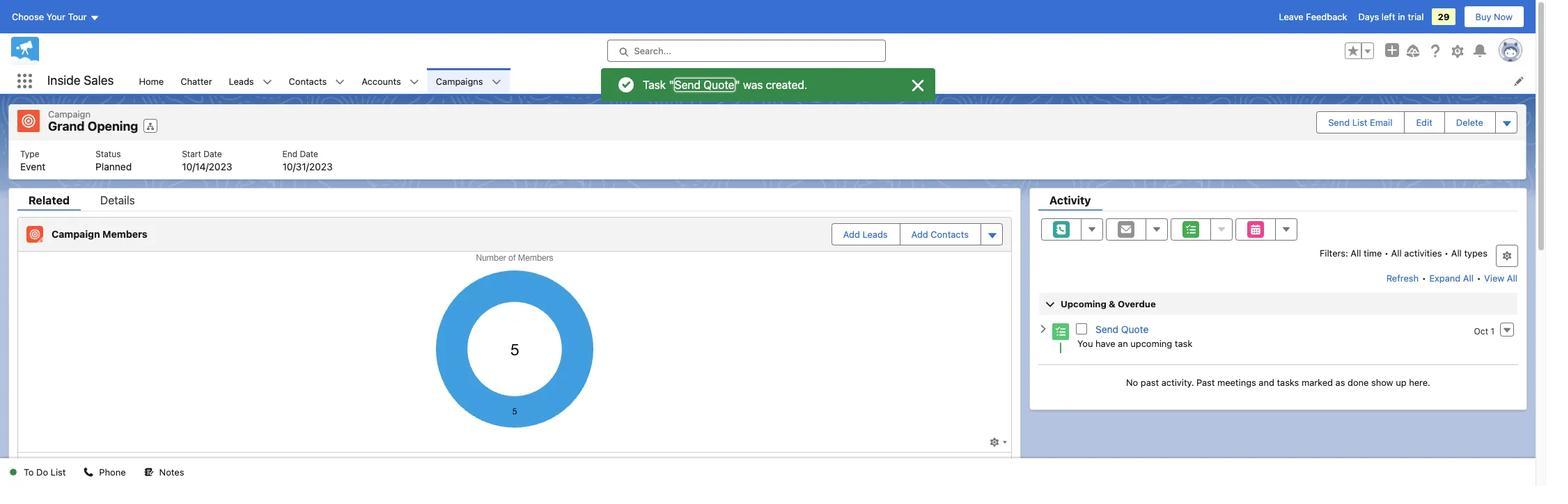 Task type: vqa. For each thing, say whether or not it's contained in the screenshot.
right 'Salesforce'
no



Task type: describe. For each thing, give the bounding box(es) containing it.
task
[[1175, 338, 1193, 349]]

edit
[[1416, 117, 1433, 128]]

created.
[[766, 79, 807, 91]]

add contacts
[[912, 229, 969, 240]]

activity
[[1050, 194, 1091, 207]]

trial
[[1408, 11, 1424, 22]]

text default image for accounts
[[409, 77, 419, 87]]

start date 10/14/2023
[[182, 149, 232, 172]]

upcoming
[[1061, 298, 1107, 310]]

add for add contacts
[[912, 229, 928, 240]]

leads list item
[[220, 68, 280, 94]]

campaign for campaign members
[[52, 228, 100, 240]]

choose your tour
[[12, 11, 87, 22]]

0 horizontal spatial view
[[498, 459, 518, 470]]

delete button
[[1445, 112, 1495, 133]]

• right activities
[[1445, 248, 1449, 259]]

expand all button
[[1429, 267, 1475, 289]]

text default image for leads
[[262, 77, 272, 87]]

refresh • expand all • view all
[[1387, 273, 1518, 284]]

do
[[36, 467, 48, 479]]

1 horizontal spatial view
[[1484, 273, 1505, 284]]

accounts link
[[353, 68, 409, 94]]

contacts inside button
[[931, 229, 969, 240]]

filters:
[[1320, 248, 1348, 259]]

text default image inside notes button
[[144, 468, 154, 478]]

you have an upcoming task
[[1078, 338, 1193, 349]]

accounts
[[362, 76, 401, 87]]

end
[[282, 149, 297, 159]]

tasks
[[1277, 377, 1299, 388]]

text success image
[[8, 468, 18, 478]]

search... button
[[607, 40, 886, 62]]

task " send quote " was created.
[[643, 79, 807, 91]]

opening
[[88, 119, 138, 134]]

quote inside success 'alert dialog'
[[703, 79, 734, 91]]

send for send quote
[[1096, 324, 1119, 335]]

accounts list item
[[353, 68, 428, 94]]

phone button
[[76, 459, 134, 487]]

view all
[[498, 459, 531, 470]]

types
[[1464, 248, 1488, 259]]

status planned
[[96, 149, 132, 172]]

contacts inside list item
[[289, 76, 327, 87]]

send list email button
[[1317, 112, 1404, 133]]

tour
[[68, 11, 87, 22]]

overdue
[[1118, 298, 1156, 310]]

past
[[1141, 377, 1159, 388]]

buy now
[[1476, 11, 1513, 22]]

days left in trial
[[1359, 11, 1424, 22]]

to
[[24, 467, 34, 479]]

in
[[1398, 11, 1406, 22]]

add for add leads
[[843, 229, 860, 240]]

list for home link
[[9, 140, 1526, 179]]

chatter link
[[172, 68, 220, 94]]

delete
[[1456, 117, 1484, 128]]

inside
[[47, 73, 81, 88]]

oct
[[1474, 326, 1489, 337]]

leave feedback link
[[1279, 11, 1347, 22]]

list inside button
[[51, 467, 66, 479]]

activities
[[1405, 248, 1442, 259]]

chatter
[[181, 76, 212, 87]]

event
[[20, 161, 45, 172]]

text default image for contacts
[[335, 77, 345, 87]]

left
[[1382, 11, 1396, 22]]

status
[[96, 149, 121, 159]]

10/31/2023
[[282, 161, 333, 172]]

feedback
[[1306, 11, 1347, 22]]

• left 'view all' link
[[1477, 273, 1481, 284]]

filters: all time • all activities • all types
[[1320, 248, 1488, 259]]

&
[[1109, 298, 1116, 310]]

1
[[1491, 326, 1495, 337]]

upcoming & overdue button
[[1039, 293, 1518, 315]]

to do list
[[24, 467, 66, 479]]

• left expand
[[1422, 273, 1426, 284]]

1 " from the left
[[669, 79, 674, 91]]

29
[[1438, 11, 1450, 22]]

time
[[1364, 248, 1382, 259]]

past
[[1197, 377, 1215, 388]]

text default image for campaigns
[[492, 77, 501, 87]]

leads inside add leads button
[[863, 229, 888, 240]]

no
[[1126, 377, 1138, 388]]

task
[[643, 79, 666, 91]]

large image
[[909, 77, 926, 94]]

campaign for campaign
[[48, 109, 91, 120]]

send quote
[[1096, 324, 1149, 335]]

details
[[100, 194, 135, 207]]

here.
[[1409, 377, 1431, 388]]

grand opening
[[48, 119, 138, 134]]

to do list button
[[0, 459, 74, 487]]

done
[[1348, 377, 1369, 388]]

an
[[1118, 338, 1128, 349]]



Task type: locate. For each thing, give the bounding box(es) containing it.
list for the "leave feedback" "link"
[[131, 68, 1536, 94]]

list left email
[[1353, 117, 1368, 128]]

0 horizontal spatial text default image
[[144, 468, 154, 478]]

date inside end date 10/31/2023
[[300, 149, 318, 159]]

leads right chatter link
[[229, 76, 254, 87]]

notes button
[[136, 459, 193, 487]]

text default image
[[262, 77, 272, 87], [335, 77, 345, 87], [144, 468, 154, 478]]

1 horizontal spatial leads
[[863, 229, 888, 240]]

sales
[[84, 73, 114, 88]]

date up 10/31/2023
[[300, 149, 318, 159]]

buy now button
[[1464, 6, 1525, 28]]

list
[[131, 68, 1536, 94], [9, 140, 1526, 179]]

1 horizontal spatial text default image
[[409, 77, 419, 87]]

0 vertical spatial campaign
[[48, 109, 91, 120]]

campaign down related link
[[52, 228, 100, 240]]

contacts link
[[280, 68, 335, 94]]

0 vertical spatial contacts
[[289, 76, 327, 87]]

list inside 'button'
[[1353, 117, 1368, 128]]

1 vertical spatial list
[[51, 467, 66, 479]]

10/14/2023
[[182, 161, 232, 172]]

email
[[1370, 117, 1393, 128]]

0 horizontal spatial date
[[204, 149, 222, 159]]

campaigns list item
[[428, 68, 510, 94]]

date
[[204, 149, 222, 159], [300, 149, 318, 159]]

success alert dialog
[[601, 68, 935, 102]]

1 vertical spatial view
[[498, 459, 518, 470]]

quote up you have an upcoming task
[[1121, 324, 1149, 335]]

leave feedback
[[1279, 11, 1347, 22]]

you
[[1078, 338, 1093, 349]]

send for send list email
[[1328, 117, 1350, 128]]

• right time
[[1385, 248, 1389, 259]]

add
[[843, 229, 860, 240], [912, 229, 928, 240]]

text default image left accounts link
[[335, 77, 345, 87]]

campaign members link
[[52, 228, 153, 240]]

related link
[[17, 194, 81, 211]]

send inside success 'alert dialog'
[[674, 79, 700, 91]]

members
[[102, 228, 147, 240]]

add leads button
[[832, 224, 899, 245]]

type event
[[20, 149, 45, 172]]

send left email
[[1328, 117, 1350, 128]]

activity link
[[1039, 194, 1102, 211]]

0 vertical spatial quote
[[703, 79, 734, 91]]

as
[[1336, 377, 1345, 388]]

group
[[1345, 42, 1374, 59]]

choose
[[12, 11, 44, 22]]

list
[[1353, 117, 1368, 128], [51, 467, 66, 479]]

contacts list item
[[280, 68, 353, 94]]

1 horizontal spatial send
[[1096, 324, 1119, 335]]

0 vertical spatial view
[[1484, 273, 1505, 284]]

activity.
[[1162, 377, 1194, 388]]

upcoming & overdue
[[1061, 298, 1156, 310]]

text default image inside phone button
[[84, 468, 94, 478]]

send quote link left was
[[674, 78, 735, 92]]

choose your tour button
[[11, 6, 100, 28]]

1 horizontal spatial add
[[912, 229, 928, 240]]

campaigns
[[436, 76, 483, 87]]

date for 10/31/2023
[[300, 149, 318, 159]]

campaign members
[[52, 228, 147, 240]]

0 horizontal spatial list
[[51, 467, 66, 479]]

text default image inside campaigns list item
[[492, 77, 501, 87]]

home link
[[131, 68, 172, 94]]

1 horizontal spatial date
[[300, 149, 318, 159]]

start
[[182, 149, 201, 159]]

0 vertical spatial send quote link
[[674, 78, 735, 92]]

text default image inside leads list item
[[262, 77, 272, 87]]

•
[[1385, 248, 1389, 259], [1445, 248, 1449, 259], [1422, 273, 1426, 284], [1477, 273, 1481, 284]]

0 vertical spatial list
[[1353, 117, 1368, 128]]

2 horizontal spatial send
[[1328, 117, 1350, 128]]

1 add from the left
[[843, 229, 860, 240]]

2 vertical spatial send
[[1096, 324, 1119, 335]]

inside sales
[[47, 73, 114, 88]]

now
[[1494, 11, 1513, 22]]

2 add from the left
[[912, 229, 928, 240]]

phone
[[99, 467, 126, 479]]

home
[[139, 76, 164, 87]]

text default image right accounts at left top
[[409, 77, 419, 87]]

1 vertical spatial send quote link
[[1096, 324, 1149, 335]]

1 vertical spatial quote
[[1121, 324, 1149, 335]]

add contacts button
[[900, 224, 980, 245]]

text default image left contacts link
[[262, 77, 272, 87]]

1 vertical spatial list
[[9, 140, 1526, 179]]

date up 10/14/2023
[[204, 149, 222, 159]]

view
[[1484, 273, 1505, 284], [498, 459, 518, 470]]

notes
[[159, 467, 184, 479]]

send list email
[[1328, 117, 1393, 128]]

" right task
[[669, 79, 674, 91]]

0 horizontal spatial text default image
[[84, 468, 94, 478]]

1 vertical spatial campaign
[[52, 228, 100, 240]]

2 " from the left
[[735, 79, 740, 91]]

your
[[46, 11, 65, 22]]

text default image left phone
[[84, 468, 94, 478]]

campaigns link
[[428, 68, 492, 94]]

0 horizontal spatial send
[[674, 79, 700, 91]]

refresh button
[[1386, 267, 1420, 289]]

0 horizontal spatial "
[[669, 79, 674, 91]]

2 horizontal spatial text default image
[[492, 77, 501, 87]]

list right do
[[51, 467, 66, 479]]

text default image inside 'accounts' list item
[[409, 77, 419, 87]]

marked
[[1302, 377, 1333, 388]]

leads link
[[220, 68, 262, 94]]

text default image inside contacts list item
[[335, 77, 345, 87]]

upcoming
[[1131, 338, 1172, 349]]

2 horizontal spatial text default image
[[335, 77, 345, 87]]

1 horizontal spatial send quote link
[[1096, 324, 1149, 335]]

related
[[29, 194, 70, 207]]

send quote link inside success 'alert dialog'
[[674, 78, 735, 92]]

0 horizontal spatial contacts
[[289, 76, 327, 87]]

0 horizontal spatial quote
[[703, 79, 734, 91]]

text default image left "notes"
[[144, 468, 154, 478]]

edit button
[[1405, 112, 1444, 133]]

no past activity. past meetings and tasks marked as done show up here.
[[1126, 377, 1431, 388]]

1 horizontal spatial list
[[1353, 117, 1368, 128]]

meetings
[[1218, 377, 1256, 388]]

and
[[1259, 377, 1275, 388]]

1 horizontal spatial text default image
[[262, 77, 272, 87]]

refresh
[[1387, 273, 1419, 284]]

leads inside leads link
[[229, 76, 254, 87]]

contacts
[[289, 76, 327, 87], [931, 229, 969, 240]]

quote left was
[[703, 79, 734, 91]]

send inside 'button'
[[1328, 117, 1350, 128]]

send up "have"
[[1096, 324, 1119, 335]]

view all link
[[1484, 267, 1518, 289]]

1 date from the left
[[204, 149, 222, 159]]

1 horizontal spatial contacts
[[931, 229, 969, 240]]

end date 10/31/2023
[[282, 149, 333, 172]]

send quote link up an
[[1096, 324, 1149, 335]]

send right task
[[674, 79, 700, 91]]

text default image
[[409, 77, 419, 87], [492, 77, 501, 87], [84, 468, 94, 478]]

up
[[1396, 377, 1407, 388]]

date for 10/14/2023
[[204, 149, 222, 159]]

0 vertical spatial send
[[674, 79, 700, 91]]

was
[[743, 79, 763, 91]]

0 vertical spatial leads
[[229, 76, 254, 87]]

" left was
[[735, 79, 740, 91]]

show
[[1372, 377, 1394, 388]]

task image
[[1053, 324, 1069, 340]]

leave
[[1279, 11, 1304, 22]]

1 horizontal spatial "
[[735, 79, 740, 91]]

0 horizontal spatial add
[[843, 229, 860, 240]]

list containing event
[[9, 140, 1526, 179]]

1 horizontal spatial quote
[[1121, 324, 1149, 335]]

1 vertical spatial leads
[[863, 229, 888, 240]]

1 vertical spatial contacts
[[931, 229, 969, 240]]

1 vertical spatial send
[[1328, 117, 1350, 128]]

days
[[1359, 11, 1379, 22]]

expand
[[1430, 273, 1461, 284]]

date inside start date 10/14/2023
[[204, 149, 222, 159]]

leads left add contacts
[[863, 229, 888, 240]]

type
[[20, 149, 39, 159]]

0 horizontal spatial send quote link
[[674, 78, 735, 92]]

list containing home
[[131, 68, 1536, 94]]

buy
[[1476, 11, 1492, 22]]

have
[[1096, 338, 1116, 349]]

text default image right "campaigns" at left top
[[492, 77, 501, 87]]

0 horizontal spatial leads
[[229, 76, 254, 87]]

campaign
[[48, 109, 91, 120], [52, 228, 100, 240]]

campaign down inside
[[48, 109, 91, 120]]

2 date from the left
[[300, 149, 318, 159]]

0 vertical spatial list
[[131, 68, 1536, 94]]



